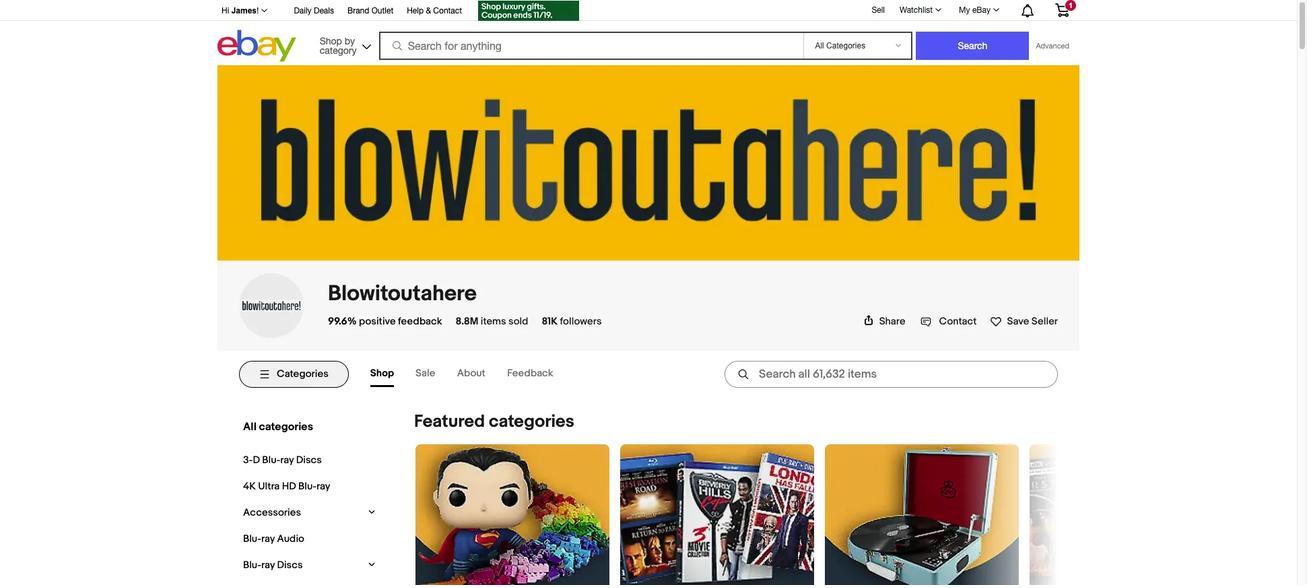 Task type: describe. For each thing, give the bounding box(es) containing it.
hi
[[222, 6, 229, 15]]

followers
[[560, 315, 602, 328]]

blu- inside "link"
[[262, 454, 280, 467]]

feedback
[[398, 315, 442, 328]]

blu- right hd
[[298, 480, 317, 493]]

none submit inside shop by category banner
[[916, 32, 1029, 60]]

featured categories tab panel
[[239, 398, 1224, 585]]

&
[[426, 6, 431, 15]]

categories for all categories
[[259, 420, 313, 434]]

ebay
[[972, 5, 991, 15]]

shop by category
[[320, 35, 356, 56]]

save seller
[[1007, 315, 1058, 328]]

categories button
[[239, 361, 349, 388]]

feedback
[[507, 367, 553, 380]]

99.6% positive feedback
[[328, 315, 442, 328]]

watchlist link
[[892, 2, 948, 18]]

brand outlet
[[347, 6, 393, 15]]

blowitoutahere
[[328, 281, 477, 307]]

all
[[243, 420, 256, 434]]

3-
[[243, 454, 253, 467]]

blu-ray discs link
[[240, 556, 362, 575]]

contact inside the account navigation
[[433, 6, 462, 15]]

my ebay
[[959, 5, 991, 15]]

shop by category button
[[314, 30, 374, 59]]

daily deals
[[294, 6, 334, 15]]

4k ultra hd blu-ray link
[[240, 477, 371, 496]]

sale
[[416, 367, 435, 380]]

help & contact
[[407, 6, 462, 15]]

ultra
[[258, 480, 280, 493]]

seller
[[1032, 315, 1058, 328]]

deals
[[314, 6, 334, 15]]

all categories
[[243, 420, 313, 434]]

featured
[[414, 411, 485, 432]]

account navigation
[[214, 0, 1079, 23]]

contact link
[[920, 315, 977, 328]]

featured categories
[[414, 411, 574, 432]]

brand outlet link
[[347, 4, 393, 19]]

daily deals link
[[294, 4, 334, 19]]

d
[[253, 454, 260, 467]]

help
[[407, 6, 424, 15]]

accessories
[[243, 506, 301, 519]]

share
[[879, 315, 905, 328]]

james
[[231, 6, 257, 15]]

categories for featured categories
[[489, 411, 574, 432]]

sell
[[872, 5, 885, 15]]

about
[[457, 367, 485, 380]]

brand
[[347, 6, 369, 15]]

Search all 61,632 items field
[[725, 361, 1058, 388]]

my
[[959, 5, 970, 15]]

ray down the blu-ray audio
[[261, 559, 275, 572]]

blu- inside 'link'
[[243, 533, 261, 545]]

sell link
[[866, 5, 891, 15]]

help & contact link
[[407, 4, 462, 19]]

1 vertical spatial contact
[[939, 315, 977, 328]]

advanced
[[1036, 42, 1069, 50]]

category
[[320, 45, 356, 56]]

blu-ray discs
[[243, 559, 303, 572]]

blu- down the blu-ray audio
[[243, 559, 261, 572]]



Task type: locate. For each thing, give the bounding box(es) containing it.
shop inside "tab list"
[[370, 367, 394, 380]]

shop left by
[[320, 35, 342, 46]]

blowitoutahere image
[[239, 300, 304, 312]]

daily
[[294, 6, 312, 15]]

categories up 3-d blu-ray discs
[[259, 420, 313, 434]]

1 horizontal spatial categories
[[489, 411, 574, 432]]

blu-ray audio link
[[240, 529, 371, 549]]

shop for shop
[[370, 367, 394, 380]]

tab list containing shop
[[370, 362, 575, 387]]

categories
[[489, 411, 574, 432], [259, 420, 313, 434]]

positive
[[359, 315, 396, 328]]

0 horizontal spatial categories
[[259, 420, 313, 434]]

hd
[[282, 480, 296, 493]]

0 horizontal spatial shop
[[320, 35, 342, 46]]

get the coupon image
[[478, 1, 579, 21]]

1
[[1069, 1, 1073, 9]]

advanced link
[[1029, 32, 1076, 59]]

0 vertical spatial shop
[[320, 35, 342, 46]]

blowitoutahere link
[[328, 281, 477, 307]]

all categories link
[[240, 417, 376, 437]]

blu- right d
[[262, 454, 280, 467]]

1 link
[[1047, 0, 1077, 20]]

shop
[[320, 35, 342, 46], [370, 367, 394, 380]]

8.8m
[[456, 315, 478, 328]]

my ebay link
[[952, 2, 1005, 18]]

ray down 3-d blu-ray discs "link"
[[317, 480, 330, 493]]

ray inside 'link'
[[261, 533, 275, 545]]

contact right &
[[433, 6, 462, 15]]

discs
[[296, 454, 322, 467], [277, 559, 303, 572]]

4k ultra hd blu-ray
[[243, 480, 330, 493]]

blu-ray audio
[[243, 533, 304, 545]]

8.8m items sold
[[456, 315, 528, 328]]

4k
[[243, 480, 256, 493]]

1 vertical spatial discs
[[277, 559, 303, 572]]

shop left sale
[[370, 367, 394, 380]]

Search for anything text field
[[381, 33, 801, 59]]

tab list
[[370, 362, 575, 387]]

81k
[[542, 315, 558, 328]]

shop inside shop by category
[[320, 35, 342, 46]]

1 horizontal spatial contact
[[939, 315, 977, 328]]

discs inside "link"
[[296, 454, 322, 467]]

3-d blu-ray discs
[[243, 454, 322, 467]]

audio
[[277, 533, 304, 545]]

0 vertical spatial discs
[[296, 454, 322, 467]]

blu-
[[262, 454, 280, 467], [298, 480, 317, 493], [243, 533, 261, 545], [243, 559, 261, 572]]

ray left audio
[[261, 533, 275, 545]]

blu- down accessories
[[243, 533, 261, 545]]

by
[[345, 35, 355, 46]]

share button
[[863, 315, 905, 328]]

contact left save in the right bottom of the page
[[939, 315, 977, 328]]

categories
[[277, 368, 328, 381]]

ray
[[280, 454, 294, 467], [317, 480, 330, 493], [261, 533, 275, 545], [261, 559, 275, 572]]

outlet
[[372, 6, 393, 15]]

None submit
[[916, 32, 1029, 60]]

save
[[1007, 315, 1029, 328]]

discs down audio
[[277, 559, 303, 572]]

items
[[481, 315, 506, 328]]

99.6%
[[328, 315, 357, 328]]

0 vertical spatial contact
[[433, 6, 462, 15]]

shop for shop by category
[[320, 35, 342, 46]]

categories down feedback
[[489, 411, 574, 432]]

0 horizontal spatial contact
[[433, 6, 462, 15]]

81k followers
[[542, 315, 602, 328]]

contact
[[433, 6, 462, 15], [939, 315, 977, 328]]

save seller button
[[990, 312, 1058, 328]]

hi james !
[[222, 6, 259, 15]]

sold
[[508, 315, 528, 328]]

watchlist
[[900, 5, 933, 15]]

!
[[257, 6, 259, 15]]

accessories link
[[240, 503, 362, 523]]

ray up 4k ultra hd blu-ray
[[280, 454, 294, 467]]

shop by category banner
[[214, 0, 1079, 65]]

1 horizontal spatial shop
[[370, 367, 394, 380]]

discs up 4k ultra hd blu-ray link
[[296, 454, 322, 467]]

1 vertical spatial shop
[[370, 367, 394, 380]]

3-d blu-ray discs link
[[240, 450, 371, 470]]

ray inside "link"
[[280, 454, 294, 467]]



Task type: vqa. For each thing, say whether or not it's contained in the screenshot.
3-D BLU-RAY DISCS
yes



